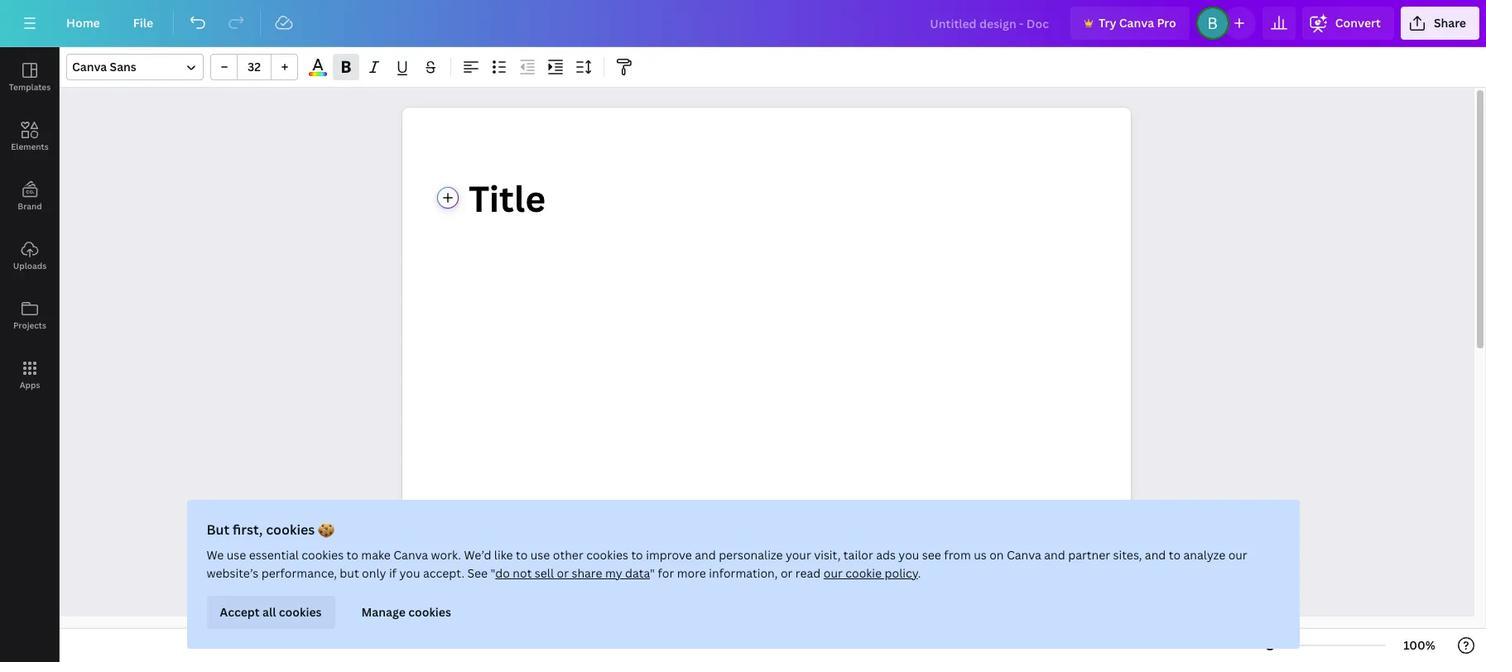 Task type: vqa. For each thing, say whether or not it's contained in the screenshot.
do not sell or share my data link
yes



Task type: locate. For each thing, give the bounding box(es) containing it.
0 horizontal spatial "
[[491, 566, 496, 582]]

uploads
[[13, 260, 47, 272]]

.
[[918, 566, 921, 582]]

1 horizontal spatial or
[[781, 566, 793, 582]]

accept all cookies
[[220, 605, 322, 620]]

our
[[1229, 548, 1248, 563], [824, 566, 843, 582]]

but first, cookies 🍪 dialog
[[187, 500, 1300, 649]]

to up but
[[347, 548, 359, 563]]

your
[[786, 548, 812, 563]]

you right if
[[400, 566, 420, 582]]

" left the for
[[650, 566, 655, 582]]

and
[[695, 548, 716, 563], [1045, 548, 1066, 563], [1146, 548, 1167, 563]]

Title text field
[[403, 108, 1132, 663]]

0 vertical spatial our
[[1229, 548, 1248, 563]]

but
[[207, 521, 230, 539]]

1 horizontal spatial "
[[650, 566, 655, 582]]

100% button
[[1393, 633, 1447, 659]]

partner
[[1069, 548, 1111, 563]]

cookies down "accept."
[[409, 605, 451, 620]]

sell
[[535, 566, 554, 582]]

2 " from the left
[[650, 566, 655, 582]]

tailor
[[844, 548, 874, 563]]

1 horizontal spatial and
[[1045, 548, 1066, 563]]

use up sell
[[531, 548, 550, 563]]

1 or from the left
[[557, 566, 569, 582]]

file button
[[120, 7, 167, 40]]

1 and from the left
[[695, 548, 716, 563]]

100%
[[1404, 638, 1436, 654]]

use up 'website's'
[[227, 548, 246, 563]]

not
[[513, 566, 532, 582]]

see
[[923, 548, 942, 563]]

cookies up my
[[587, 548, 629, 563]]

to right like
[[516, 548, 528, 563]]

our down visit,
[[824, 566, 843, 582]]

or
[[557, 566, 569, 582], [781, 566, 793, 582]]

see
[[468, 566, 488, 582]]

but
[[340, 566, 359, 582]]

1 " from the left
[[491, 566, 496, 582]]

try
[[1099, 15, 1117, 31]]

0 horizontal spatial and
[[695, 548, 716, 563]]

you up policy
[[899, 548, 920, 563]]

to up data
[[632, 548, 643, 563]]

3 to from the left
[[632, 548, 643, 563]]

and left partner
[[1045, 548, 1066, 563]]

work.
[[431, 548, 461, 563]]

file
[[133, 15, 153, 31]]

my
[[606, 566, 623, 582]]

0 horizontal spatial or
[[557, 566, 569, 582]]

personalize
[[719, 548, 783, 563]]

0 horizontal spatial our
[[824, 566, 843, 582]]

canva
[[1120, 15, 1155, 31], [72, 59, 107, 75], [394, 548, 428, 563], [1007, 548, 1042, 563]]

but first, cookies 🍪
[[207, 521, 335, 539]]

projects
[[13, 320, 46, 331]]

to left analyze
[[1169, 548, 1181, 563]]

" right see
[[491, 566, 496, 582]]

uploads button
[[0, 226, 60, 286]]

title
[[469, 174, 546, 222]]

1 use from the left
[[227, 548, 246, 563]]

use
[[227, 548, 246, 563], [531, 548, 550, 563]]

you
[[899, 548, 920, 563], [400, 566, 420, 582]]

manage
[[362, 605, 406, 620]]

and up the do not sell or share my data " for more information, or read our cookie policy . on the bottom
[[695, 548, 716, 563]]

4 to from the left
[[1169, 548, 1181, 563]]

canva right try
[[1120, 15, 1155, 31]]

do not sell or share my data link
[[496, 566, 650, 582]]

cookies up "essential"
[[266, 521, 315, 539]]

1 horizontal spatial you
[[899, 548, 920, 563]]

1 vertical spatial you
[[400, 566, 420, 582]]

1 horizontal spatial our
[[1229, 548, 1248, 563]]

or left read
[[781, 566, 793, 582]]

0 horizontal spatial use
[[227, 548, 246, 563]]

accept all cookies button
[[207, 596, 335, 630]]

home link
[[53, 7, 113, 40]]

group
[[210, 54, 298, 80]]

2 and from the left
[[1045, 548, 1066, 563]]

canva left sans
[[72, 59, 107, 75]]

1 vertical spatial our
[[824, 566, 843, 582]]

cookies
[[266, 521, 315, 539], [302, 548, 344, 563], [587, 548, 629, 563], [279, 605, 322, 620], [409, 605, 451, 620]]

read
[[796, 566, 821, 582]]

on
[[990, 548, 1004, 563]]

2 horizontal spatial and
[[1146, 548, 1167, 563]]

1 horizontal spatial use
[[531, 548, 550, 563]]

"
[[491, 566, 496, 582], [650, 566, 655, 582]]

convert button
[[1303, 7, 1395, 40]]

home
[[66, 15, 100, 31]]

or right sell
[[557, 566, 569, 582]]

color range image
[[309, 72, 327, 76]]

our right analyze
[[1229, 548, 1248, 563]]

canva sans button
[[66, 54, 204, 80]]

ads
[[877, 548, 896, 563]]

and right sites,
[[1146, 548, 1167, 563]]

analyze
[[1184, 548, 1226, 563]]

templates button
[[0, 47, 60, 107]]

to
[[347, 548, 359, 563], [516, 548, 528, 563], [632, 548, 643, 563], [1169, 548, 1181, 563]]

apps button
[[0, 345, 60, 405]]



Task type: describe. For each thing, give the bounding box(es) containing it.
if
[[389, 566, 397, 582]]

templates
[[9, 81, 51, 93]]

all
[[263, 605, 276, 620]]

we
[[207, 548, 224, 563]]

brand
[[18, 200, 42, 212]]

cookies right all
[[279, 605, 322, 620]]

we'd
[[464, 548, 492, 563]]

side panel tab list
[[0, 47, 60, 405]]

information,
[[709, 566, 778, 582]]

first,
[[233, 521, 263, 539]]

essential
[[249, 548, 299, 563]]

main menu bar
[[0, 0, 1487, 47]]

share button
[[1402, 7, 1480, 40]]

manage cookies button
[[348, 596, 465, 630]]

only
[[362, 566, 386, 582]]

canva right on
[[1007, 548, 1042, 563]]

website's
[[207, 566, 259, 582]]

improve
[[646, 548, 692, 563]]

visit,
[[814, 548, 841, 563]]

data
[[626, 566, 650, 582]]

we use essential cookies to make canva work. we'd like to use other cookies to improve and personalize your visit, tailor ads you see from us on canva and partner sites, and to analyze our website's performance, but only if you accept. see "
[[207, 548, 1248, 582]]

more
[[677, 566, 707, 582]]

1 to from the left
[[347, 548, 359, 563]]

make
[[361, 548, 391, 563]]

cookie
[[846, 566, 882, 582]]

us
[[974, 548, 987, 563]]

do
[[496, 566, 510, 582]]

our inside we use essential cookies to make canva work. we'd like to use other cookies to improve and personalize your visit, tailor ads you see from us on canva and partner sites, and to analyze our website's performance, but only if you accept. see "
[[1229, 548, 1248, 563]]

sites,
[[1114, 548, 1143, 563]]

sans
[[110, 59, 137, 75]]

try canva pro button
[[1071, 7, 1190, 40]]

other
[[553, 548, 584, 563]]

accept.
[[423, 566, 465, 582]]

like
[[494, 548, 513, 563]]

canva inside 'dropdown button'
[[72, 59, 107, 75]]

from
[[945, 548, 972, 563]]

manage cookies
[[362, 605, 451, 620]]

– – number field
[[243, 59, 266, 75]]

canva sans
[[72, 59, 137, 75]]

Design title text field
[[917, 7, 1064, 40]]

2 use from the left
[[531, 548, 550, 563]]

apps
[[20, 379, 40, 391]]

projects button
[[0, 286, 60, 345]]

try canva pro
[[1099, 15, 1177, 31]]

for
[[658, 566, 675, 582]]

2 to from the left
[[516, 548, 528, 563]]

brand button
[[0, 167, 60, 226]]

policy
[[885, 566, 918, 582]]

elements button
[[0, 107, 60, 167]]

🍪
[[318, 521, 335, 539]]

share
[[572, 566, 603, 582]]

elements
[[11, 141, 49, 152]]

0 vertical spatial you
[[899, 548, 920, 563]]

our cookie policy link
[[824, 566, 918, 582]]

canva inside button
[[1120, 15, 1155, 31]]

accept
[[220, 605, 260, 620]]

" inside we use essential cookies to make canva work. we'd like to use other cookies to improve and personalize your visit, tailor ads you see from us on canva and partner sites, and to analyze our website's performance, but only if you accept. see "
[[491, 566, 496, 582]]

share
[[1435, 15, 1467, 31]]

2 or from the left
[[781, 566, 793, 582]]

pro
[[1158, 15, 1177, 31]]

0 horizontal spatial you
[[400, 566, 420, 582]]

canva up if
[[394, 548, 428, 563]]

performance,
[[261, 566, 337, 582]]

cookies down 🍪
[[302, 548, 344, 563]]

convert
[[1336, 15, 1382, 31]]

3 and from the left
[[1146, 548, 1167, 563]]

do not sell or share my data " for more information, or read our cookie policy .
[[496, 566, 921, 582]]



